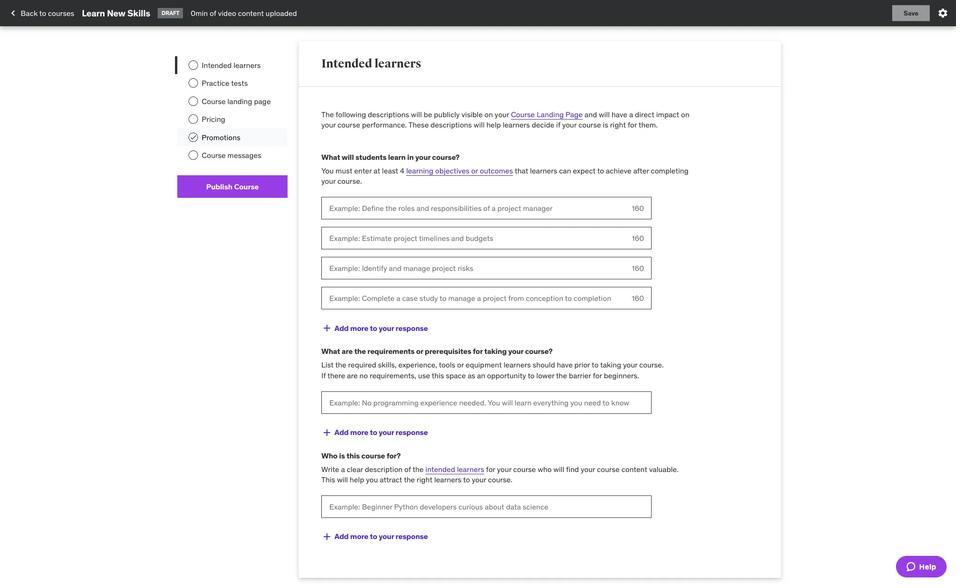 Task type: describe. For each thing, give the bounding box(es) containing it.
you
[[321, 166, 334, 175]]

visible
[[462, 110, 483, 119]]

back to courses link
[[8, 5, 74, 21]]

this inside who is this course for? write a clear description of the intended learners for your course who will find your course content valuable. this will help you attract the right learners to your course.
[[347, 451, 360, 460]]

course up the description
[[361, 451, 385, 460]]

landing
[[537, 110, 564, 119]]

requirements,
[[370, 371, 416, 380]]

Example: Estimate project timelines and budgets text field
[[321, 227, 624, 250]]

course settings image
[[937, 8, 949, 19]]

1 more from the top
[[350, 324, 368, 333]]

use
[[418, 371, 430, 380]]

what for what will students learn in your course?
[[321, 152, 340, 162]]

course. inside that learners can expect to achieve after completing your course.
[[338, 177, 362, 186]]

landing
[[227, 97, 252, 106]]

can
[[559, 166, 571, 175]]

right inside who is this course for? write a clear description of the intended learners for your course who will find your course content valuable. this will help you attract the right learners to your course.
[[417, 475, 432, 485]]

the right the lower
[[556, 371, 567, 380]]

completing
[[651, 166, 689, 175]]

experience,
[[398, 360, 437, 370]]

practice tests link
[[177, 74, 288, 92]]

course landing page link
[[177, 92, 288, 110]]

objectives
[[435, 166, 470, 175]]

for inside and will have a direct impact on your course performance. these descriptions will help learners decide if your course is right for them.
[[628, 120, 637, 130]]

add more to your response button for course
[[321, 526, 428, 548]]

help inside and will have a direct impact on your course performance. these descriptions will help learners decide if your course is right for them.
[[486, 120, 501, 130]]

Example: Identify and manage project risks text field
[[321, 257, 624, 280]]

0 vertical spatial course?
[[432, 152, 460, 162]]

must
[[336, 166, 352, 175]]

will right this
[[337, 475, 348, 485]]

incomplete image for practice
[[189, 79, 198, 88]]

intended
[[425, 465, 455, 474]]

to inside that learners can expect to achieve after completing your course.
[[597, 166, 604, 175]]

courses
[[48, 8, 74, 18]]

prior
[[575, 360, 590, 370]]

outcomes
[[480, 166, 513, 175]]

promotions
[[202, 133, 240, 142]]

save
[[904, 9, 918, 17]]

medium image
[[8, 8, 19, 19]]

add more to your response for requirements
[[335, 428, 428, 437]]

in
[[407, 152, 414, 162]]

following
[[336, 110, 366, 119]]

what will students learn in your course?
[[321, 152, 460, 162]]

will up these
[[411, 110, 422, 119]]

should
[[533, 360, 555, 370]]

what are the requirements or prerequisites for taking your course? list the required skills, experience, tools or equipment learners should have prior to taking your course. if there are no requirements, use this space as an opportunity to lower the barrier for beginners.
[[321, 347, 664, 380]]

for?
[[387, 451, 401, 460]]

the up there
[[335, 360, 346, 370]]

you must enter at least 4 learning objectives or outcomes
[[321, 166, 513, 175]]

pricing
[[202, 115, 225, 124]]

this
[[321, 475, 335, 485]]

Example: Define the roles and responsibilities of a project manager text field
[[321, 197, 624, 220]]

completed element
[[189, 133, 198, 142]]

1 add more to your response button from the top
[[321, 317, 428, 340]]

1 add from the top
[[335, 324, 349, 333]]

to inside 'link'
[[39, 8, 46, 18]]

this inside what are the requirements or prerequisites for taking your course? list the required skills, experience, tools or equipment learners should have prior to taking your course. if there are no requirements, use this space as an opportunity to lower the barrier for beginners.
[[432, 371, 444, 380]]

these
[[408, 120, 429, 130]]

back to courses
[[21, 8, 74, 18]]

course down following
[[338, 120, 360, 130]]

uploaded
[[266, 8, 297, 18]]

will down visible
[[474, 120, 485, 130]]

0min of video content uploaded
[[191, 8, 297, 18]]

page
[[254, 97, 271, 106]]

0 vertical spatial are
[[342, 347, 353, 356]]

course down and at the right top
[[578, 120, 601, 130]]

description
[[365, 465, 403, 474]]

course? inside what are the requirements or prerequisites for taking your course? list the required skills, experience, tools or equipment learners should have prior to taking your course. if there are no requirements, use this space as an opportunity to lower the barrier for beginners.
[[525, 347, 553, 356]]

performance.
[[362, 120, 407, 130]]

publish course
[[206, 182, 259, 191]]

the
[[321, 110, 334, 119]]

list
[[321, 360, 334, 370]]

4
[[400, 166, 404, 175]]

incomplete image for course landing page
[[189, 97, 198, 106]]

what for what are the requirements or prerequisites for taking your course? list the required skills, experience, tools or equipment learners should have prior to taking your course. if there are no requirements, use this space as an opportunity to lower the barrier for beginners.
[[321, 347, 340, 356]]

course up pricing
[[202, 97, 226, 106]]

prerequisites
[[425, 347, 471, 356]]

learning objectives or outcomes link
[[406, 166, 513, 175]]

incomplete image for intended
[[189, 61, 198, 70]]

course messages
[[202, 151, 261, 160]]

skills,
[[378, 360, 397, 370]]

the left intended at left
[[413, 465, 424, 474]]

save button
[[892, 5, 930, 21]]

be
[[424, 110, 432, 119]]

to inside who is this course for? write a clear description of the intended learners for your course who will find your course content valuable. this will help you attract the right learners to your course.
[[463, 475, 470, 485]]

lower
[[536, 371, 554, 380]]

and will have a direct impact on your course performance. these descriptions will help learners decide if your course is right for them.
[[321, 110, 689, 130]]

for inside who is this course for? write a clear description of the intended learners for your course who will find your course content valuable. this will help you attract the right learners to your course.
[[486, 465, 495, 474]]

1 response from the top
[[396, 324, 428, 333]]

tools
[[439, 360, 455, 370]]

medium image for what are the requirements or prerequisites for taking your course? list the required skills, experience, tools or equipment learners should have prior to taking your course. if there are no requirements, use this space as an opportunity to lower the barrier for beginners.
[[321, 427, 333, 438]]

learners inside and will have a direct impact on your course performance. these descriptions will help learners decide if your course is right for them.
[[503, 120, 530, 130]]

page
[[566, 110, 583, 119]]

equipment
[[466, 360, 502, 370]]

no
[[360, 371, 368, 380]]

a inside who is this course for? write a clear description of the intended learners for your course who will find your course content valuable. this will help you attract the right learners to your course.
[[341, 465, 345, 474]]

intended learners link
[[177, 56, 288, 74]]

0 vertical spatial descriptions
[[368, 110, 409, 119]]

descriptions inside and will have a direct impact on your course performance. these descriptions will help learners decide if your course is right for them.
[[431, 120, 472, 130]]

a inside and will have a direct impact on your course performance. these descriptions will help learners decide if your course is right for them.
[[629, 110, 633, 119]]

is inside and will have a direct impact on your course performance. these descriptions will help learners decide if your course is right for them.
[[603, 120, 608, 130]]

promotions link
[[177, 128, 288, 146]]

you
[[366, 475, 378, 485]]

impact
[[656, 110, 679, 119]]

tests
[[231, 79, 248, 88]]

students
[[355, 152, 387, 162]]

0 horizontal spatial content
[[238, 8, 264, 18]]

skills
[[127, 7, 150, 19]]

1 vertical spatial are
[[347, 371, 358, 380]]

have inside and will have a direct impact on your course performance. these descriptions will help learners decide if your course is right for them.
[[612, 110, 627, 119]]

barrier
[[569, 371, 591, 380]]

space
[[446, 371, 466, 380]]

add for are
[[335, 428, 349, 437]]



Task type: vqa. For each thing, say whether or not it's contained in the screenshot.
topmost skills.
no



Task type: locate. For each thing, give the bounding box(es) containing it.
who
[[538, 465, 552, 474]]

add more to your response
[[335, 324, 428, 333], [335, 428, 428, 437], [335, 532, 428, 542]]

are left no
[[347, 371, 358, 380]]

descriptions down the following descriptions will be publicly visible on your course landing page
[[431, 120, 472, 130]]

right inside and will have a direct impact on your course performance. these descriptions will help learners decide if your course is right for them.
[[610, 120, 626, 130]]

that learners can expect to achieve after completing your course.
[[321, 166, 689, 186]]

taking up the beginners.
[[600, 360, 621, 370]]

incomplete image
[[189, 97, 198, 106], [189, 115, 198, 124]]

on inside and will have a direct impact on your course performance. these descriptions will help learners decide if your course is right for them.
[[681, 110, 689, 119]]

will right and at the right top
[[599, 110, 610, 119]]

1 horizontal spatial help
[[486, 120, 501, 130]]

1 vertical spatial medium image
[[321, 427, 333, 438]]

what inside what are the requirements or prerequisites for taking your course? list the required skills, experience, tools or equipment learners should have prior to taking your course. if there are no requirements, use this space as an opportunity to lower the barrier for beginners.
[[321, 347, 340, 356]]

the up "required"
[[354, 347, 366, 356]]

1 incomplete image from the top
[[189, 61, 198, 70]]

3 medium image from the top
[[321, 531, 333, 543]]

incomplete image inside course landing page link
[[189, 97, 198, 106]]

0min
[[191, 8, 208, 18]]

right
[[610, 120, 626, 130], [417, 475, 432, 485]]

this up 'clear'
[[347, 451, 360, 460]]

0 vertical spatial add
[[335, 324, 349, 333]]

3 add more to your response from the top
[[335, 532, 428, 542]]

completed image
[[190, 134, 197, 141]]

publicly
[[434, 110, 460, 119]]

2 160 from the top
[[632, 234, 644, 243]]

0 vertical spatial add more to your response
[[335, 324, 428, 333]]

course left who
[[513, 465, 536, 474]]

on right impact
[[681, 110, 689, 119]]

of inside who is this course for? write a clear description of the intended learners for your course who will find your course content valuable. this will help you attract the right learners to your course.
[[404, 465, 411, 474]]

2 vertical spatial or
[[457, 360, 464, 370]]

the right "attract"
[[404, 475, 415, 485]]

3 response from the top
[[396, 532, 428, 542]]

0 vertical spatial content
[[238, 8, 264, 18]]

2 incomplete image from the top
[[189, 79, 198, 88]]

0 horizontal spatial have
[[557, 360, 573, 370]]

incomplete image inside practice tests link
[[189, 79, 198, 88]]

0 horizontal spatial help
[[350, 475, 364, 485]]

160 for example: estimate project timelines and budgets text field
[[632, 234, 644, 243]]

1 vertical spatial a
[[341, 465, 345, 474]]

1 vertical spatial response
[[396, 428, 428, 437]]

have inside what are the requirements or prerequisites for taking your course? list the required skills, experience, tools or equipment learners should have prior to taking your course. if there are no requirements, use this space as an opportunity to lower the barrier for beginners.
[[557, 360, 573, 370]]

0 vertical spatial medium image
[[321, 323, 333, 334]]

an
[[477, 371, 485, 380]]

a
[[629, 110, 633, 119], [341, 465, 345, 474]]

will
[[411, 110, 422, 119], [599, 110, 610, 119], [474, 120, 485, 130], [342, 152, 354, 162], [553, 465, 564, 474], [337, 475, 348, 485]]

1 vertical spatial what
[[321, 347, 340, 356]]

2 add more to your response from the top
[[335, 428, 428, 437]]

descriptions
[[368, 110, 409, 119], [431, 120, 472, 130]]

help
[[486, 120, 501, 130], [350, 475, 364, 485]]

have left direct
[[612, 110, 627, 119]]

at
[[374, 166, 380, 175]]

course right find
[[597, 465, 620, 474]]

1 horizontal spatial course?
[[525, 347, 553, 356]]

1 horizontal spatial content
[[621, 465, 647, 474]]

0 vertical spatial incomplete image
[[189, 61, 198, 70]]

incomplete image inside pricing link
[[189, 115, 198, 124]]

course messages link
[[177, 146, 288, 164]]

1 horizontal spatial taking
[[600, 360, 621, 370]]

decide
[[532, 120, 554, 130]]

messages
[[227, 151, 261, 160]]

1 vertical spatial have
[[557, 360, 573, 370]]

learn new skills
[[82, 7, 150, 19]]

0 vertical spatial this
[[432, 371, 444, 380]]

0 vertical spatial is
[[603, 120, 608, 130]]

is right 'who'
[[339, 451, 345, 460]]

1 horizontal spatial a
[[629, 110, 633, 119]]

required
[[348, 360, 376, 370]]

course inside 'button'
[[234, 182, 259, 191]]

add more to your response for course
[[335, 532, 428, 542]]

course. inside who is this course for? write a clear description of the intended learners for your course who will find your course content valuable. this will help you attract the right learners to your course.
[[488, 475, 512, 485]]

0 horizontal spatial intended
[[202, 61, 232, 70]]

4 160 from the top
[[632, 294, 644, 303]]

0 vertical spatial have
[[612, 110, 627, 119]]

1 vertical spatial taking
[[600, 360, 621, 370]]

1 vertical spatial content
[[621, 465, 647, 474]]

2 horizontal spatial course.
[[639, 360, 664, 370]]

taking up equipment
[[484, 347, 507, 356]]

achieve
[[606, 166, 632, 175]]

Example: No programming experience needed. You will learn everything you need to know text field
[[321, 392, 652, 414]]

2 what from the top
[[321, 347, 340, 356]]

learners
[[374, 56, 421, 71], [233, 61, 261, 70], [503, 120, 530, 130], [530, 166, 557, 175], [504, 360, 531, 370], [457, 465, 484, 474], [434, 475, 462, 485]]

1 incomplete image from the top
[[189, 97, 198, 106]]

incomplete image inside intended learners link
[[189, 61, 198, 70]]

2 add from the top
[[335, 428, 349, 437]]

of
[[210, 8, 216, 18], [404, 465, 411, 474]]

2 vertical spatial medium image
[[321, 531, 333, 543]]

0 horizontal spatial is
[[339, 451, 345, 460]]

1 vertical spatial help
[[350, 475, 364, 485]]

0 horizontal spatial course.
[[338, 177, 362, 186]]

will up must on the left of page
[[342, 152, 354, 162]]

after
[[633, 166, 649, 175]]

1 vertical spatial right
[[417, 475, 432, 485]]

descriptions up performance.
[[368, 110, 409, 119]]

1 160 from the top
[[632, 204, 644, 213]]

the
[[354, 347, 366, 356], [335, 360, 346, 370], [556, 371, 567, 380], [413, 465, 424, 474], [404, 475, 415, 485]]

1 vertical spatial incomplete image
[[189, 115, 198, 124]]

learn
[[388, 152, 406, 162]]

1 horizontal spatial is
[[603, 120, 608, 130]]

or up "space"
[[457, 360, 464, 370]]

if
[[556, 120, 560, 130]]

attract
[[380, 475, 402, 485]]

0 vertical spatial of
[[210, 8, 216, 18]]

response for or
[[396, 428, 428, 437]]

there
[[327, 371, 345, 380]]

1 what from the top
[[321, 152, 340, 162]]

is inside who is this course for? write a clear description of the intended learners for your course who will find your course content valuable. this will help you attract the right learners to your course.
[[339, 451, 345, 460]]

for left them.
[[628, 120, 637, 130]]

right left them.
[[610, 120, 626, 130]]

for right barrier
[[593, 371, 602, 380]]

1 vertical spatial this
[[347, 451, 360, 460]]

1 vertical spatial add
[[335, 428, 349, 437]]

the following descriptions will be publicly visible on your course landing page
[[321, 110, 583, 119]]

clear
[[347, 465, 363, 474]]

2 vertical spatial course.
[[488, 475, 512, 485]]

your inside that learners can expect to achieve after completing your course.
[[321, 177, 336, 186]]

course? up objectives
[[432, 152, 460, 162]]

incomplete image up completed element
[[189, 115, 198, 124]]

requirements
[[367, 347, 415, 356]]

1 vertical spatial or
[[416, 347, 423, 356]]

help down the following descriptions will be publicly visible on your course landing page
[[486, 120, 501, 130]]

160 for example: identify and manage project risks text box
[[632, 264, 644, 273]]

help inside who is this course for? write a clear description of the intended learners for your course who will find your course content valuable. this will help you attract the right learners to your course.
[[350, 475, 364, 485]]

that
[[515, 166, 528, 175]]

1 horizontal spatial right
[[610, 120, 626, 130]]

intended learners
[[321, 56, 421, 71], [202, 61, 261, 70]]

write
[[321, 465, 339, 474]]

or left the outcomes
[[471, 166, 478, 175]]

0 vertical spatial more
[[350, 324, 368, 333]]

0 horizontal spatial or
[[416, 347, 423, 356]]

content inside who is this course for? write a clear description of the intended learners for your course who will find your course content valuable. this will help you attract the right learners to your course.
[[621, 465, 647, 474]]

beginners.
[[604, 371, 639, 380]]

add more to your response button for requirements
[[321, 422, 428, 444]]

0 vertical spatial right
[[610, 120, 626, 130]]

pricing link
[[177, 110, 288, 128]]

2 vertical spatial add more to your response
[[335, 532, 428, 542]]

0 vertical spatial incomplete image
[[189, 97, 198, 106]]

what up the you
[[321, 152, 340, 162]]

2 on from the left
[[681, 110, 689, 119]]

a left 'clear'
[[341, 465, 345, 474]]

1 vertical spatial descriptions
[[431, 120, 472, 130]]

3 160 from the top
[[632, 264, 644, 273]]

video
[[218, 8, 236, 18]]

of right 0min
[[210, 8, 216, 18]]

response
[[396, 324, 428, 333], [396, 428, 428, 437], [396, 532, 428, 542]]

0 horizontal spatial on
[[485, 110, 493, 119]]

a left direct
[[629, 110, 633, 119]]

incomplete image up practice tests link
[[189, 61, 198, 70]]

back
[[21, 8, 38, 18]]

incomplete image down completed element
[[189, 151, 198, 160]]

incomplete image left practice
[[189, 79, 198, 88]]

course. inside what are the requirements or prerequisites for taking your course? list the required skills, experience, tools or equipment learners should have prior to taking your course. if there are no requirements, use this space as an opportunity to lower the barrier for beginners.
[[639, 360, 664, 370]]

this right use
[[432, 371, 444, 380]]

0 vertical spatial what
[[321, 152, 340, 162]]

for up equipment
[[473, 347, 483, 356]]

1 horizontal spatial this
[[432, 371, 444, 380]]

response for for?
[[396, 532, 428, 542]]

learn
[[82, 7, 105, 19]]

content
[[238, 8, 264, 18], [621, 465, 647, 474]]

2 medium image from the top
[[321, 427, 333, 438]]

incomplete image for course
[[189, 151, 198, 160]]

intended learners link
[[425, 465, 484, 474]]

incomplete image inside the course messages link
[[189, 151, 198, 160]]

160 for example: complete a case study to manage a project from conception to completion text box
[[632, 294, 644, 303]]

practice
[[202, 79, 229, 88]]

1 medium image from the top
[[321, 323, 333, 334]]

Example: Complete a case study to manage a project from conception to completion text field
[[321, 287, 624, 310]]

more for this
[[350, 532, 368, 542]]

what up list
[[321, 347, 340, 356]]

opportunity
[[487, 371, 526, 380]]

1 vertical spatial add more to your response
[[335, 428, 428, 437]]

0 horizontal spatial course?
[[432, 152, 460, 162]]

1 horizontal spatial intended
[[321, 56, 372, 71]]

add
[[335, 324, 349, 333], [335, 428, 349, 437], [335, 532, 349, 542]]

0 vertical spatial course.
[[338, 177, 362, 186]]

3 add more to your response button from the top
[[321, 526, 428, 548]]

1 vertical spatial more
[[350, 428, 368, 437]]

least
[[382, 166, 398, 175]]

0 vertical spatial taking
[[484, 347, 507, 356]]

1 vertical spatial incomplete image
[[189, 79, 198, 88]]

course up decide
[[511, 110, 535, 119]]

0 horizontal spatial a
[[341, 465, 345, 474]]

1 horizontal spatial descriptions
[[431, 120, 472, 130]]

1 horizontal spatial of
[[404, 465, 411, 474]]

0 horizontal spatial intended learners
[[202, 61, 261, 70]]

have left prior
[[557, 360, 573, 370]]

2 more from the top
[[350, 428, 368, 437]]

2 vertical spatial add
[[335, 532, 349, 542]]

find
[[566, 465, 579, 474]]

2 add more to your response button from the top
[[321, 422, 428, 444]]

will left find
[[553, 465, 564, 474]]

incomplete image up completed image on the top left of page
[[189, 97, 198, 106]]

1 vertical spatial course?
[[525, 347, 553, 356]]

add more to your response button
[[321, 317, 428, 340], [321, 422, 428, 444], [321, 526, 428, 548]]

is
[[603, 120, 608, 130], [339, 451, 345, 460]]

taking
[[484, 347, 507, 356], [600, 360, 621, 370]]

help down 'clear'
[[350, 475, 364, 485]]

medium image
[[321, 323, 333, 334], [321, 427, 333, 438], [321, 531, 333, 543]]

2 incomplete image from the top
[[189, 115, 198, 124]]

1 horizontal spatial on
[[681, 110, 689, 119]]

0 vertical spatial response
[[396, 324, 428, 333]]

course?
[[432, 152, 460, 162], [525, 347, 553, 356]]

0 horizontal spatial right
[[417, 475, 432, 485]]

them.
[[639, 120, 658, 130]]

3 add from the top
[[335, 532, 349, 542]]

practice tests
[[202, 79, 248, 88]]

add for is
[[335, 532, 349, 542]]

more for the
[[350, 428, 368, 437]]

content right 'video' at the left of page
[[238, 8, 264, 18]]

2 vertical spatial response
[[396, 532, 428, 542]]

valuable.
[[649, 465, 679, 474]]

1 on from the left
[[485, 110, 493, 119]]

course down promotions
[[202, 151, 226, 160]]

is left them.
[[603, 120, 608, 130]]

160 for the example: define the roles and responsibilities of a project manager text box
[[632, 204, 644, 213]]

or
[[471, 166, 478, 175], [416, 347, 423, 356], [457, 360, 464, 370]]

1 horizontal spatial intended learners
[[321, 56, 421, 71]]

or up experience,
[[416, 347, 423, 356]]

1 horizontal spatial course.
[[488, 475, 512, 485]]

have
[[612, 110, 627, 119], [557, 360, 573, 370]]

Example: Beginner Python developers curious about data science text field
[[321, 496, 652, 518]]

for right intended learners link
[[486, 465, 495, 474]]

course landing page link
[[511, 110, 583, 119]]

1 vertical spatial add more to your response button
[[321, 422, 428, 444]]

learners inside what are the requirements or prerequisites for taking your course? list the required skills, experience, tools or equipment learners should have prior to taking your course. if there are no requirements, use this space as an opportunity to lower the barrier for beginners.
[[504, 360, 531, 370]]

who is this course for? write a clear description of the intended learners for your course who will find your course content valuable. this will help you attract the right learners to your course.
[[321, 451, 679, 485]]

medium image for who is this course for? write a clear description of the intended learners for your course who will find your course content valuable. this will help you attract the right learners to your course.
[[321, 531, 333, 543]]

of right the description
[[404, 465, 411, 474]]

content left valuable.
[[621, 465, 647, 474]]

expect
[[573, 166, 596, 175]]

0 horizontal spatial descriptions
[[368, 110, 409, 119]]

course right publish
[[234, 182, 259, 191]]

0 vertical spatial or
[[471, 166, 478, 175]]

enter
[[354, 166, 372, 175]]

course landing page
[[202, 97, 271, 106]]

0 horizontal spatial of
[[210, 8, 216, 18]]

1 add more to your response from the top
[[335, 324, 428, 333]]

1 vertical spatial of
[[404, 465, 411, 474]]

1 vertical spatial is
[[339, 451, 345, 460]]

and
[[585, 110, 597, 119]]

this
[[432, 371, 444, 380], [347, 451, 360, 460]]

2 vertical spatial add more to your response button
[[321, 526, 428, 548]]

2 vertical spatial more
[[350, 532, 368, 542]]

0 vertical spatial help
[[486, 120, 501, 130]]

course? up should
[[525, 347, 553, 356]]

are up "required"
[[342, 347, 353, 356]]

160
[[632, 204, 644, 213], [632, 234, 644, 243], [632, 264, 644, 273], [632, 294, 644, 303]]

2 vertical spatial incomplete image
[[189, 151, 198, 160]]

2 horizontal spatial or
[[471, 166, 478, 175]]

0 vertical spatial a
[[629, 110, 633, 119]]

1 vertical spatial course.
[[639, 360, 664, 370]]

0 vertical spatial add more to your response button
[[321, 317, 428, 340]]

if
[[321, 371, 326, 380]]

intended learners inside intended learners link
[[202, 61, 261, 70]]

on
[[485, 110, 493, 119], [681, 110, 689, 119]]

0 horizontal spatial this
[[347, 451, 360, 460]]

incomplete image
[[189, 61, 198, 70], [189, 79, 198, 88], [189, 151, 198, 160]]

1 horizontal spatial have
[[612, 110, 627, 119]]

1 horizontal spatial or
[[457, 360, 464, 370]]

course
[[338, 120, 360, 130], [578, 120, 601, 130], [361, 451, 385, 460], [513, 465, 536, 474], [597, 465, 620, 474]]

3 incomplete image from the top
[[189, 151, 198, 160]]

for
[[628, 120, 637, 130], [473, 347, 483, 356], [593, 371, 602, 380], [486, 465, 495, 474]]

on right visible
[[485, 110, 493, 119]]

right down intended at left
[[417, 475, 432, 485]]

publish
[[206, 182, 232, 191]]

course
[[202, 97, 226, 106], [511, 110, 535, 119], [202, 151, 226, 160], [234, 182, 259, 191]]

learners inside that learners can expect to achieve after completing your course.
[[530, 166, 557, 175]]

0 horizontal spatial taking
[[484, 347, 507, 356]]

more
[[350, 324, 368, 333], [350, 428, 368, 437], [350, 532, 368, 542]]

3 more from the top
[[350, 532, 368, 542]]

draft
[[162, 9, 179, 16]]

incomplete image for pricing
[[189, 115, 198, 124]]

2 response from the top
[[396, 428, 428, 437]]



